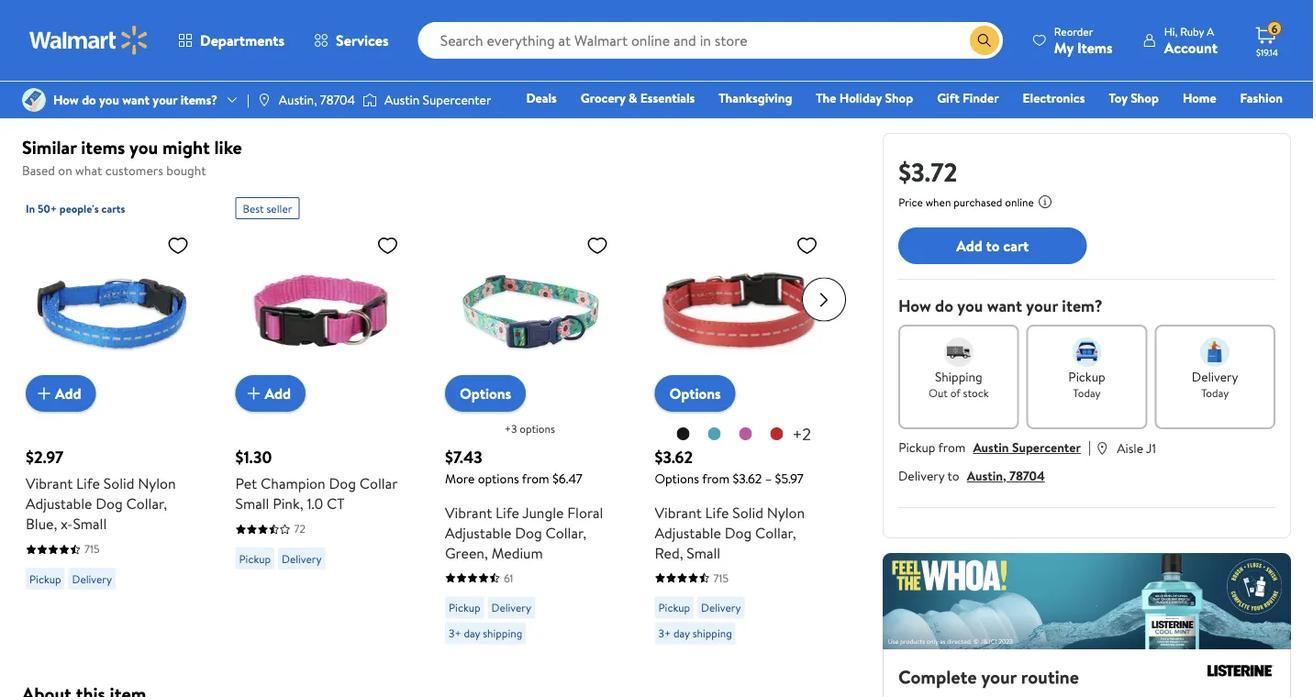 Task type: locate. For each thing, give the bounding box(es) containing it.
add to cart image for $2.97
[[33, 382, 55, 404]]

available in additional 2 variants element
[[793, 422, 811, 445]]

nylon down $5.97
[[767, 502, 805, 522]]

 image
[[22, 88, 46, 112], [362, 91, 377, 109], [257, 93, 272, 107]]

0 vertical spatial solid
[[103, 473, 134, 493]]

solid
[[103, 473, 134, 493], [733, 502, 764, 522]]

0 horizontal spatial  image
[[22, 88, 46, 112]]

0 horizontal spatial adjustable
[[26, 493, 92, 513]]

floral
[[567, 502, 603, 522]]

delivery today
[[1192, 368, 1239, 401]]

options right the "+3"
[[520, 420, 555, 436]]

teal image
[[707, 426, 722, 441]]

collar, right x-
[[126, 493, 167, 513]]

delivery down intent image for delivery at the right
[[1192, 368, 1239, 386]]

0 horizontal spatial nylon
[[138, 473, 176, 493]]

0 vertical spatial your
[[153, 91, 177, 109]]

1 horizontal spatial 78704
[[1009, 467, 1045, 485]]

2 shop from the left
[[1131, 89, 1159, 107]]

715 down vibrant life solid nylon adjustable dog collar, red, small
[[714, 570, 729, 586]]

from
[[938, 439, 966, 457], [522, 469, 549, 487], [702, 469, 730, 487]]

supercenter
[[423, 91, 491, 109], [1012, 439, 1081, 457]]

–
[[765, 469, 772, 487]]

items
[[1077, 37, 1113, 57]]

1 vertical spatial to
[[948, 467, 960, 485]]

want down add to cart button
[[987, 295, 1022, 318]]

0 vertical spatial 715
[[84, 541, 100, 557]]

0 vertical spatial how
[[53, 91, 79, 109]]

1 vertical spatial solid
[[733, 502, 764, 522]]

1 horizontal spatial add button
[[235, 375, 306, 412]]

legal information image
[[1038, 195, 1052, 209]]

0 vertical spatial options
[[520, 420, 555, 436]]

add to favorites list, vibrant life solid nylon adjustable dog collar, blue, x-small image
[[167, 234, 189, 257]]

0 horizontal spatial |
[[247, 91, 249, 109]]

options right more
[[478, 469, 519, 487]]

you for similar items you might like based on what customers bought
[[129, 134, 158, 160]]

 image for how do you want your items?
[[22, 88, 46, 112]]

vibrant inside $2.97 vibrant life solid nylon adjustable dog collar, blue, x-small
[[26, 473, 73, 493]]

$3.62 down black icon at bottom
[[655, 446, 693, 469]]

delivery down 61 on the left
[[492, 600, 531, 615]]

you up intent image for shipping
[[958, 295, 983, 318]]

account
[[1164, 37, 1218, 57]]

fashion
[[1240, 89, 1283, 107]]

1 today from the left
[[1073, 385, 1101, 401]]

1 horizontal spatial shop
[[1131, 89, 1159, 107]]

add down price when purchased online
[[956, 236, 983, 256]]

options down black icon at bottom
[[655, 469, 699, 487]]

today inside delivery today
[[1201, 385, 1229, 401]]

want for item?
[[987, 295, 1022, 318]]

1 horizontal spatial $3.62
[[733, 469, 762, 487]]

$1.30 pet champion dog collar small pink, 1.0 ct
[[235, 446, 397, 513]]

1 horizontal spatial austin
[[973, 439, 1009, 457]]

0 horizontal spatial life
[[76, 473, 100, 493]]

collar, for $7.43
[[546, 522, 587, 542]]

similar items you might like based on what customers bought
[[22, 134, 242, 179]]

1 horizontal spatial collar,
[[546, 522, 587, 542]]

0 horizontal spatial 715
[[84, 541, 100, 557]]

0 horizontal spatial you
[[99, 91, 119, 109]]

1 horizontal spatial vibrant
[[445, 502, 492, 522]]

collar,
[[126, 493, 167, 513], [546, 522, 587, 542], [755, 522, 796, 542]]

1 vertical spatial nylon
[[767, 502, 805, 522]]

options up the "+3"
[[460, 383, 511, 403]]

0 horizontal spatial small
[[73, 513, 107, 534]]

options link up the "+3"
[[445, 375, 526, 412]]

0 horizontal spatial 78704
[[320, 91, 355, 109]]

x-
[[61, 513, 73, 534]]

1 horizontal spatial how
[[898, 295, 931, 318]]

based
[[22, 162, 55, 179]]

collar, down –
[[755, 522, 796, 542]]

add button up $2.97
[[26, 375, 96, 412]]

adjustable down $2.97
[[26, 493, 92, 513]]

in
[[26, 201, 35, 216]]

0 vertical spatial $3.62
[[655, 446, 693, 469]]

1 horizontal spatial austin,
[[967, 467, 1006, 485]]

collar, inside $2.97 vibrant life solid nylon adjustable dog collar, blue, x-small
[[126, 493, 167, 513]]

2 horizontal spatial collar,
[[755, 522, 796, 542]]

to inside add to cart button
[[986, 236, 1000, 256]]

2 horizontal spatial life
[[705, 502, 729, 522]]

0 horizontal spatial supercenter
[[423, 91, 491, 109]]

cart
[[1003, 236, 1029, 256]]

supercenter left deals link
[[423, 91, 491, 109]]

intent image for pickup image
[[1072, 338, 1102, 367]]

of
[[950, 385, 961, 401]]

collar, right medium
[[546, 522, 587, 542]]

715 for options from $3.62 – $5.97
[[714, 570, 729, 586]]

delivery down pickup from austin supercenter | at the right bottom of the page
[[898, 467, 945, 485]]

2 add to cart image from the left
[[243, 382, 265, 404]]

 image right austin, 78704 in the left of the page
[[362, 91, 377, 109]]

78704
[[320, 91, 355, 109], [1009, 467, 1045, 485]]

1 horizontal spatial add to cart image
[[243, 382, 265, 404]]

1 horizontal spatial to
[[986, 236, 1000, 256]]

1 horizontal spatial from
[[702, 469, 730, 487]]

you inside 'similar items you might like based on what customers bought'
[[129, 134, 158, 160]]

what
[[75, 162, 102, 179]]

0 horizontal spatial do
[[82, 91, 96, 109]]

+3
[[505, 420, 517, 436]]

intent image for shipping image
[[944, 338, 974, 367]]

1 vertical spatial austin,
[[967, 467, 1006, 485]]

1 vertical spatial $3.62
[[733, 469, 762, 487]]

add up the $1.30
[[265, 383, 291, 403]]

1 horizontal spatial supercenter
[[1012, 439, 1081, 457]]

0 horizontal spatial to
[[948, 467, 960, 485]]

1 horizontal spatial want
[[987, 295, 1022, 318]]

home
[[1183, 89, 1217, 107]]

want for items?
[[122, 91, 150, 109]]

walmart+
[[1228, 115, 1283, 133]]

2 horizontal spatial from
[[938, 439, 966, 457]]

life
[[76, 473, 100, 493], [496, 502, 519, 522], [705, 502, 729, 522]]

1 horizontal spatial options link
[[655, 375, 736, 412]]

austin, down services popup button
[[279, 91, 317, 109]]

0 vertical spatial nylon
[[138, 473, 176, 493]]

0 vertical spatial want
[[122, 91, 150, 109]]

austin up austin, 78704 button
[[973, 439, 1009, 457]]

options link for $7.43
[[445, 375, 526, 412]]

product group containing $1.30
[[235, 190, 406, 652]]

1 vertical spatial how
[[898, 295, 931, 318]]

pet
[[235, 473, 257, 493]]

walmart+ link
[[1220, 114, 1291, 134]]

0 horizontal spatial how
[[53, 91, 79, 109]]

supercenter inside pickup from austin supercenter |
[[1012, 439, 1081, 457]]

delivery down 72
[[282, 551, 322, 566]]

0 horizontal spatial today
[[1073, 385, 1101, 401]]

2 product group from the left
[[235, 190, 406, 652]]

how up similar
[[53, 91, 79, 109]]

want up 'similar items you might like based on what customers bought'
[[122, 91, 150, 109]]

supercenter up austin, 78704 button
[[1012, 439, 1081, 457]]

1 horizontal spatial add
[[265, 383, 291, 403]]

today down intent image for pickup
[[1073, 385, 1101, 401]]

seller
[[267, 200, 292, 216]]

do
[[82, 91, 96, 109], [935, 295, 954, 318]]

price
[[898, 195, 923, 210]]

shop right holiday
[[885, 89, 913, 107]]

vibrant down more
[[445, 502, 492, 522]]

delivery down x-
[[72, 571, 112, 586]]

adjustable down the "$3.62 options from $3.62 – $5.97"
[[655, 522, 721, 542]]

you up the items on the top left of the page
[[99, 91, 119, 109]]

1 vertical spatial you
[[129, 134, 158, 160]]

0 horizontal spatial add
[[55, 383, 81, 403]]

1 horizontal spatial adjustable
[[445, 522, 512, 542]]

add button for $2.97
[[26, 375, 96, 412]]

1 horizontal spatial 715
[[714, 570, 729, 586]]

walmart image
[[29, 26, 149, 55]]

fashion link
[[1232, 88, 1291, 108]]

2 add button from the left
[[235, 375, 306, 412]]

2 horizontal spatial add
[[956, 236, 983, 256]]

1 horizontal spatial today
[[1201, 385, 1229, 401]]

1 horizontal spatial options
[[520, 420, 555, 436]]

0 vertical spatial to
[[986, 236, 1000, 256]]

1 options link from the left
[[445, 375, 526, 412]]

$3.62 left –
[[733, 469, 762, 487]]

715
[[84, 541, 100, 557], [714, 570, 729, 586]]

add to cart image up the $1.30
[[243, 382, 265, 404]]

1 horizontal spatial small
[[235, 493, 269, 513]]

small right 'blue,'
[[73, 513, 107, 534]]

vibrant inside vibrant life jungle floral adjustable dog collar, green, medium
[[445, 502, 492, 522]]

austin supercenter
[[385, 91, 491, 109]]

0 horizontal spatial collar,
[[126, 493, 167, 513]]

vibrant inside vibrant life solid nylon adjustable dog collar, red, small
[[655, 502, 702, 522]]

1 horizontal spatial do
[[935, 295, 954, 318]]

0 horizontal spatial shop
[[885, 89, 913, 107]]

0 horizontal spatial options link
[[445, 375, 526, 412]]

life for $7.43
[[496, 502, 519, 522]]

pink,
[[273, 493, 303, 513]]

2 horizontal spatial vibrant
[[655, 502, 702, 522]]

add to favorites list, vibrant life jungle floral adjustable dog collar, green, medium image
[[586, 234, 608, 257]]

options inside $7.43 more options from $6.47
[[478, 469, 519, 487]]

0 horizontal spatial want
[[122, 91, 150, 109]]

1 vertical spatial austin
[[973, 439, 1009, 457]]

pickup today
[[1069, 368, 1106, 401]]

0 vertical spatial do
[[82, 91, 96, 109]]

0 horizontal spatial vibrant
[[26, 473, 73, 493]]

today
[[1073, 385, 1101, 401], [1201, 385, 1229, 401]]

ct
[[327, 493, 345, 513]]

you up customers
[[129, 134, 158, 160]]

add to cart image for pet champion dog collar small pink, 1.0 ct
[[243, 382, 265, 404]]

vibrant life solid nylon adjustable dog collar, red, small
[[655, 502, 805, 563]]

your left the items?
[[153, 91, 177, 109]]

 image for austin supercenter
[[362, 91, 377, 109]]

add up $2.97
[[55, 383, 81, 403]]

options for $7.43
[[460, 383, 511, 403]]

2 vertical spatial you
[[958, 295, 983, 318]]

 image left austin, 78704 in the left of the page
[[257, 93, 272, 107]]

adjustable
[[26, 493, 92, 513], [445, 522, 512, 542], [655, 522, 721, 542]]

1 add to cart image from the left
[[33, 382, 55, 404]]

1 vertical spatial supercenter
[[1012, 439, 1081, 457]]

life inside vibrant life jungle floral adjustable dog collar, green, medium
[[496, 502, 519, 522]]

1 add button from the left
[[26, 375, 96, 412]]

shop right toy
[[1131, 89, 1159, 107]]

product group containing +2
[[655, 190, 826, 652]]

delivery to austin, 78704
[[898, 467, 1045, 485]]

carts
[[101, 201, 125, 216]]

more
[[445, 469, 475, 487]]

vibrant down $2.97
[[26, 473, 73, 493]]

small left pink,
[[235, 493, 269, 513]]

red image
[[770, 426, 784, 441]]

options link
[[445, 375, 526, 412], [655, 375, 736, 412]]

small right "red,"
[[687, 542, 721, 563]]

add for $2.97
[[55, 383, 81, 403]]

options link up black icon at bottom
[[655, 375, 736, 412]]

green,
[[445, 542, 488, 563]]

toy
[[1109, 89, 1128, 107]]

to left cart
[[986, 236, 1000, 256]]

collar, inside vibrant life solid nylon adjustable dog collar, red, small
[[755, 522, 796, 542]]

how
[[53, 91, 79, 109], [898, 295, 931, 318]]

3 product group from the left
[[445, 190, 616, 652]]

dog right x-
[[96, 493, 123, 513]]

1 vertical spatial options
[[478, 469, 519, 487]]

from left $6.47
[[522, 469, 549, 487]]

medium
[[492, 542, 543, 563]]

a
[[1207, 23, 1214, 39]]

adjustable inside vibrant life jungle floral adjustable dog collar, green, medium
[[445, 522, 512, 542]]

pet champion dog collar small pink, 1.0 ct image
[[235, 226, 406, 397]]

0 horizontal spatial from
[[522, 469, 549, 487]]

product group containing $2.97
[[26, 190, 196, 652]]

vibrant up "red,"
[[655, 502, 702, 522]]

purple image
[[738, 426, 753, 441]]

1 horizontal spatial your
[[1026, 295, 1058, 318]]

to
[[986, 236, 1000, 256], [948, 467, 960, 485]]

vibrant life jungle floral adjustable dog collar, green, medium image
[[445, 226, 616, 397]]

 image for austin, 78704
[[257, 93, 272, 107]]

2 horizontal spatial you
[[958, 295, 983, 318]]

0 vertical spatial |
[[247, 91, 249, 109]]

72
[[294, 521, 306, 536]]

$2.97 vibrant life solid nylon adjustable dog collar, blue, x-small
[[26, 446, 176, 534]]

add button up the $1.30
[[235, 375, 306, 412]]

add
[[956, 236, 983, 256], [55, 383, 81, 403], [265, 383, 291, 403]]

adjustable up 61 on the left
[[445, 522, 512, 542]]

today inside pickup today
[[1073, 385, 1101, 401]]

shipping
[[693, 25, 732, 40], [64, 30, 103, 46], [483, 625, 522, 641], [693, 625, 732, 641]]

your left item?
[[1026, 295, 1058, 318]]

options
[[520, 420, 555, 436], [478, 469, 519, 487]]

product group
[[26, 190, 196, 652], [235, 190, 406, 652], [445, 190, 616, 652], [655, 190, 826, 652]]

$1.30
[[235, 446, 272, 469]]

1 horizontal spatial solid
[[733, 502, 764, 522]]

1 vertical spatial do
[[935, 295, 954, 318]]

life inside vibrant life solid nylon adjustable dog collar, red, small
[[705, 502, 729, 522]]

small inside vibrant life solid nylon adjustable dog collar, red, small
[[687, 542, 721, 563]]

add to favorites list, pet champion dog collar small pink, 1.0 ct image
[[377, 234, 399, 257]]

austin down services
[[385, 91, 420, 109]]

78704 down services popup button
[[320, 91, 355, 109]]

adjustable inside vibrant life solid nylon adjustable dog collar, red, small
[[655, 522, 721, 542]]

0 horizontal spatial solid
[[103, 473, 134, 493]]

0 horizontal spatial austin,
[[279, 91, 317, 109]]

4 product group from the left
[[655, 190, 826, 652]]

1 horizontal spatial nylon
[[767, 502, 805, 522]]

0 horizontal spatial your
[[153, 91, 177, 109]]

dog down the "$3.62 options from $3.62 – $5.97"
[[725, 522, 752, 542]]

you
[[99, 91, 119, 109], [129, 134, 158, 160], [958, 295, 983, 318]]

0 vertical spatial you
[[99, 91, 119, 109]]

do up the items on the top left of the page
[[82, 91, 96, 109]]

dog inside "$1.30 pet champion dog collar small pink, 1.0 ct"
[[329, 473, 356, 493]]

want
[[122, 91, 150, 109], [987, 295, 1022, 318]]

2 horizontal spatial small
[[687, 542, 721, 563]]

0 horizontal spatial options
[[478, 469, 519, 487]]

1 vertical spatial your
[[1026, 295, 1058, 318]]

dog right 1.0
[[329, 473, 356, 493]]

2 horizontal spatial  image
[[362, 91, 377, 109]]

deals
[[526, 89, 557, 107]]

to down pickup from austin supercenter | at the right bottom of the page
[[948, 467, 960, 485]]

adjustable for $7.43
[[445, 522, 512, 542]]

your for items?
[[153, 91, 177, 109]]

austin
[[385, 91, 420, 109], [973, 439, 1009, 457]]

dog left floral at the bottom
[[515, 522, 542, 542]]

3+ day shipping
[[658, 25, 732, 40], [29, 30, 103, 46], [449, 625, 522, 641], [658, 625, 732, 641]]

715 for $2.97
[[84, 541, 100, 557]]

vibrant for $3.62
[[655, 502, 702, 522]]

1 product group from the left
[[26, 190, 196, 652]]

2 horizontal spatial adjustable
[[655, 522, 721, 542]]

thanksgiving link
[[711, 88, 801, 108]]

0 horizontal spatial austin
[[385, 91, 420, 109]]

on
[[58, 162, 72, 179]]

1 vertical spatial want
[[987, 295, 1022, 318]]

add to cart image
[[33, 382, 55, 404], [243, 382, 265, 404]]

2 today from the left
[[1201, 385, 1229, 401]]

1 horizontal spatial you
[[129, 134, 158, 160]]

nylon
[[138, 473, 176, 493], [767, 502, 805, 522]]

from down the "teal" icon
[[702, 469, 730, 487]]

|
[[247, 91, 249, 109], [1088, 437, 1091, 457]]

services
[[336, 30, 389, 50]]

add for pet champion dog collar small pink, 1.0 ct
[[265, 383, 291, 403]]

add to cart image up $2.97
[[33, 382, 55, 404]]

vibrant
[[26, 473, 73, 493], [445, 502, 492, 522], [655, 502, 702, 522]]

next slide for similar items you might like list image
[[802, 278, 846, 322]]

&
[[629, 89, 637, 107]]

items?
[[181, 91, 218, 109]]

your for item?
[[1026, 295, 1058, 318]]

715 down $2.97 vibrant life solid nylon adjustable dog collar, blue, x-small on the left bottom
[[84, 541, 100, 557]]

61
[[504, 570, 513, 586]]

day
[[674, 25, 690, 40], [45, 30, 61, 46], [464, 625, 480, 641], [674, 625, 690, 641]]

1 horizontal spatial  image
[[257, 93, 272, 107]]

purchased
[[954, 195, 1002, 210]]

toy shop link
[[1101, 88, 1167, 108]]

collar, inside vibrant life jungle floral adjustable dog collar, green, medium
[[546, 522, 587, 542]]

78704 down austin supercenter button
[[1009, 467, 1045, 485]]

nylon left pet
[[138, 473, 176, 493]]

0 horizontal spatial add to cart image
[[33, 382, 55, 404]]

how up shipping out of stock at the right bottom of page
[[898, 295, 931, 318]]

do up intent image for shipping
[[935, 295, 954, 318]]

2 options link from the left
[[655, 375, 736, 412]]

from up delivery to austin, 78704
[[938, 439, 966, 457]]

austin, down pickup from austin supercenter | at the right bottom of the page
[[967, 467, 1006, 485]]

| right the items?
[[247, 91, 249, 109]]

dog
[[329, 473, 356, 493], [96, 493, 123, 513], [515, 522, 542, 542], [725, 522, 752, 542]]

1 horizontal spatial |
[[1088, 437, 1091, 457]]

 image up similar
[[22, 88, 46, 112]]

| left aisle
[[1088, 437, 1091, 457]]

today down intent image for delivery at the right
[[1201, 385, 1229, 401]]

dog inside vibrant life solid nylon adjustable dog collar, red, small
[[725, 522, 752, 542]]

services button
[[299, 18, 403, 62]]

1 horizontal spatial life
[[496, 502, 519, 522]]

0 horizontal spatial add button
[[26, 375, 96, 412]]

aisle
[[1117, 439, 1143, 457]]

how for how do you want your items?
[[53, 91, 79, 109]]

pickup
[[239, 25, 271, 40], [449, 25, 481, 40], [1069, 368, 1106, 386], [898, 439, 935, 457], [239, 551, 271, 566], [29, 571, 61, 586], [449, 600, 481, 615], [658, 600, 690, 615]]

1 vertical spatial 715
[[714, 570, 729, 586]]

options up black icon at bottom
[[670, 383, 721, 403]]

add button
[[26, 375, 96, 412], [235, 375, 306, 412]]

you for how do you want your items?
[[99, 91, 119, 109]]

aisle j1
[[1117, 439, 1156, 457]]

Search search field
[[418, 22, 1003, 59]]



Task type: vqa. For each thing, say whether or not it's contained in the screenshot.
flu on the top of the page
no



Task type: describe. For each thing, give the bounding box(es) containing it.
when
[[926, 195, 951, 210]]

nylon inside vibrant life solid nylon adjustable dog collar, red, small
[[767, 502, 805, 522]]

austin, 78704
[[279, 91, 355, 109]]

shipping out of stock
[[929, 368, 989, 401]]

do for how do you want your items?
[[82, 91, 96, 109]]

0 vertical spatial 78704
[[320, 91, 355, 109]]

electronics link
[[1015, 88, 1093, 108]]

austin, 78704 button
[[967, 467, 1045, 485]]

gift
[[937, 89, 960, 107]]

add to favorites list, vibrant life solid nylon adjustable dog collar, red, small image
[[796, 234, 818, 257]]

vibrant life solid nylon adjustable dog collar, blue, x-small image
[[26, 226, 196, 397]]

grocery & essentials
[[581, 89, 695, 107]]

0 vertical spatial austin,
[[279, 91, 317, 109]]

delivery down vibrant life solid nylon adjustable dog collar, red, small
[[701, 600, 741, 615]]

one debit
[[1142, 115, 1204, 133]]

the holiday shop link
[[808, 88, 922, 108]]

reorder my items
[[1054, 23, 1113, 57]]

similar
[[22, 134, 77, 160]]

registry
[[1072, 115, 1119, 133]]

thanksgiving
[[719, 89, 792, 107]]

$5.97
[[775, 469, 804, 487]]

$7.43 more options from $6.47
[[445, 446, 583, 487]]

1 vertical spatial |
[[1088, 437, 1091, 457]]

dog inside $2.97 vibrant life solid nylon adjustable dog collar, blue, x-small
[[96, 493, 123, 513]]

in 50+ people's carts
[[26, 201, 125, 216]]

how for how do you want your item?
[[898, 295, 931, 318]]

today for pickup
[[1073, 385, 1101, 401]]

how do you want your item?
[[898, 295, 1103, 318]]

delivery up deals link
[[492, 25, 531, 40]]

0 horizontal spatial $3.62
[[655, 446, 693, 469]]

stock
[[963, 385, 989, 401]]

departments button
[[163, 18, 299, 62]]

50+
[[38, 201, 57, 216]]

dog inside vibrant life jungle floral adjustable dog collar, green, medium
[[515, 522, 542, 542]]

my
[[1054, 37, 1074, 57]]

adjustable inside $2.97 vibrant life solid nylon adjustable dog collar, blue, x-small
[[26, 493, 92, 513]]

item?
[[1062, 295, 1103, 318]]

0 vertical spatial supercenter
[[423, 91, 491, 109]]

from inside pickup from austin supercenter |
[[938, 439, 966, 457]]

collar
[[360, 473, 397, 493]]

j1
[[1146, 439, 1156, 457]]

life for $3.62
[[705, 502, 729, 522]]

options inside the "$3.62 options from $3.62 – $5.97"
[[655, 469, 699, 487]]

black image
[[676, 426, 691, 441]]

ruby
[[1180, 23, 1204, 39]]

pickup inside pickup from austin supercenter |
[[898, 439, 935, 457]]

essentials
[[640, 89, 695, 107]]

nylon inside $2.97 vibrant life solid nylon adjustable dog collar, blue, x-small
[[138, 473, 176, 493]]

options link for $3.62
[[655, 375, 736, 412]]

out
[[929, 385, 948, 401]]

people's
[[60, 201, 99, 216]]

shipping
[[935, 368, 983, 386]]

debit
[[1173, 115, 1204, 133]]

gift finder link
[[929, 88, 1007, 108]]

departments
[[200, 30, 285, 50]]

might
[[162, 134, 210, 160]]

toy shop
[[1109, 89, 1159, 107]]

1 vertical spatial 78704
[[1009, 467, 1045, 485]]

like
[[214, 134, 242, 160]]

to for delivery
[[948, 467, 960, 485]]

add inside add to cart button
[[956, 236, 983, 256]]

electronics
[[1023, 89, 1085, 107]]

options for $3.62
[[670, 383, 721, 403]]

intent image for delivery image
[[1201, 338, 1230, 367]]

best seller
[[243, 200, 292, 216]]

adjustable for $3.62
[[655, 522, 721, 542]]

registry link
[[1063, 114, 1127, 134]]

from inside $7.43 more options from $6.47
[[522, 469, 549, 487]]

6
[[1272, 21, 1278, 36]]

austin supercenter button
[[973, 439, 1081, 457]]

$3.72
[[898, 154, 957, 190]]

home link
[[1175, 88, 1225, 108]]

champion
[[261, 473, 325, 493]]

vibrant life jungle floral adjustable dog collar, green, medium
[[445, 502, 603, 563]]

small inside "$1.30 pet champion dog collar small pink, 1.0 ct"
[[235, 493, 269, 513]]

$7.43
[[445, 446, 483, 469]]

blue,
[[26, 513, 57, 534]]

price when purchased online
[[898, 195, 1034, 210]]

finder
[[963, 89, 999, 107]]

from inside the "$3.62 options from $3.62 – $5.97"
[[702, 469, 730, 487]]

$19.14
[[1256, 46, 1278, 58]]

search icon image
[[977, 33, 992, 48]]

grocery
[[581, 89, 626, 107]]

add button for pet champion dog collar small pink, 1.0 ct
[[235, 375, 306, 412]]

the holiday shop
[[816, 89, 913, 107]]

to for add
[[986, 236, 1000, 256]]

1 shop from the left
[[885, 89, 913, 107]]

the
[[816, 89, 837, 107]]

+3 options
[[505, 420, 555, 436]]

collar, for $3.62
[[755, 522, 796, 542]]

jungle
[[522, 502, 564, 522]]

best
[[243, 200, 264, 216]]

grocery & essentials link
[[573, 88, 703, 108]]

vibrant life solid nylon adjustable dog collar, red, small image
[[655, 226, 826, 397]]

$6.47
[[552, 469, 583, 487]]

add to cart button
[[898, 228, 1087, 264]]

fashion registry
[[1072, 89, 1283, 133]]

life inside $2.97 vibrant life solid nylon adjustable dog collar, blue, x-small
[[76, 473, 100, 493]]

gift finder
[[937, 89, 999, 107]]

austin inside pickup from austin supercenter |
[[973, 439, 1009, 457]]

bought
[[166, 162, 206, 179]]

Walmart Site-Wide search field
[[418, 22, 1003, 59]]

solid inside $2.97 vibrant life solid nylon adjustable dog collar, blue, x-small
[[103, 473, 134, 493]]

today for delivery
[[1201, 385, 1229, 401]]

do for how do you want your item?
[[935, 295, 954, 318]]

product group containing $7.43
[[445, 190, 616, 652]]

deals link
[[518, 88, 565, 108]]

reorder
[[1054, 23, 1093, 39]]

add to cart
[[956, 236, 1029, 256]]

+2
[[793, 422, 811, 445]]

hi,
[[1164, 23, 1178, 39]]

how do you want your items?
[[53, 91, 218, 109]]

one
[[1142, 115, 1170, 133]]

online
[[1005, 195, 1034, 210]]

small inside $2.97 vibrant life solid nylon adjustable dog collar, blue, x-small
[[73, 513, 107, 534]]

1.0
[[307, 493, 323, 513]]

items
[[81, 134, 125, 160]]

you for how do you want your item?
[[958, 295, 983, 318]]

vibrant for $7.43
[[445, 502, 492, 522]]

solid inside vibrant life solid nylon adjustable dog collar, red, small
[[733, 502, 764, 522]]

delivery left services
[[282, 25, 322, 40]]

red,
[[655, 542, 683, 563]]

pickup from austin supercenter |
[[898, 437, 1091, 457]]

0 vertical spatial austin
[[385, 91, 420, 109]]



